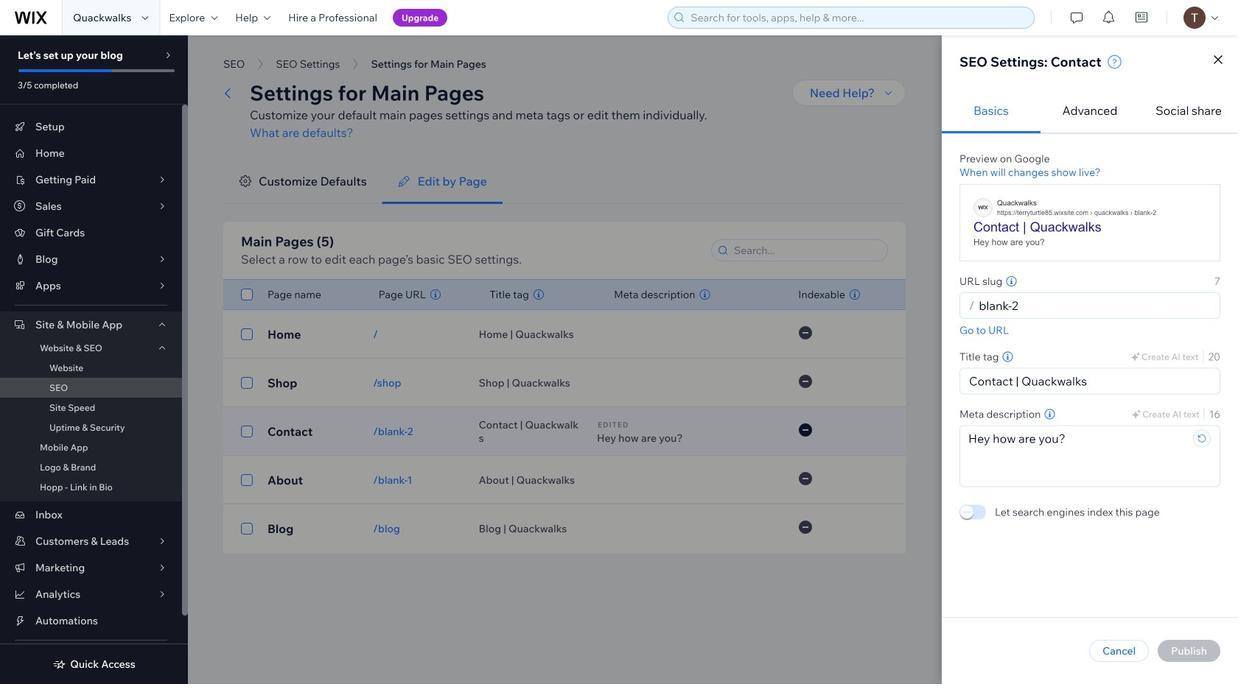 Task type: locate. For each thing, give the bounding box(es) containing it.
None checkbox
[[241, 374, 253, 392], [241, 423, 253, 441], [241, 472, 253, 489], [241, 374, 253, 392], [241, 423, 253, 441], [241, 472, 253, 489]]

0 horizontal spatial tab list
[[223, 159, 906, 204]]

Add the last part of the URL field
[[975, 293, 1216, 318]]

tab list
[[942, 88, 1238, 133], [223, 159, 906, 204]]

1 horizontal spatial tab list
[[942, 88, 1238, 133]]

Search... field
[[730, 240, 883, 261]]

None checkbox
[[241, 286, 253, 304], [241, 326, 253, 344], [241, 520, 253, 538], [241, 286, 253, 304], [241, 326, 253, 344], [241, 520, 253, 538]]



Task type: describe. For each thing, give the bounding box(es) containing it.
sidebar element
[[0, 35, 188, 685]]

Search engines may show a different description text field
[[960, 426, 1221, 488]]

1 vertical spatial tab list
[[223, 159, 906, 204]]

Search engines may show a different title field
[[965, 369, 1216, 394]]

0 vertical spatial tab list
[[942, 88, 1238, 133]]

Search for tools, apps, help & more... field
[[686, 7, 1030, 28]]



Task type: vqa. For each thing, say whether or not it's contained in the screenshot.
Store Products DROPDOWN BUTTON
no



